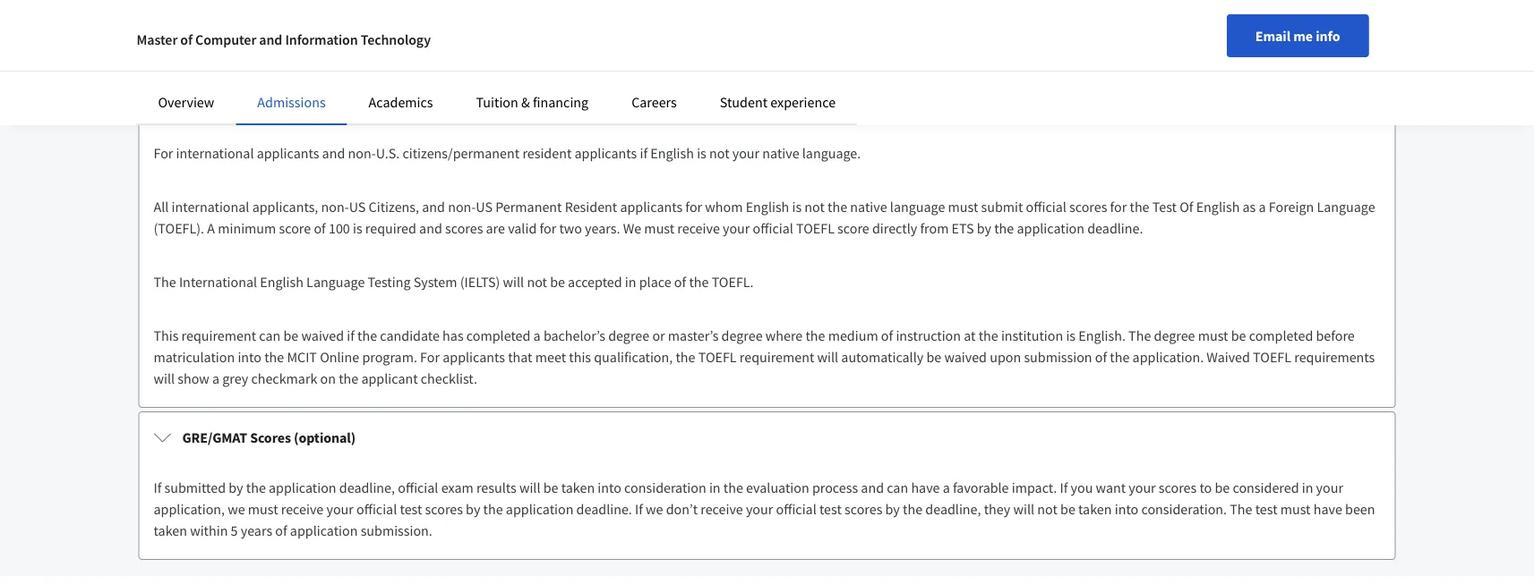 Task type: locate. For each thing, give the bounding box(es) containing it.
abilities.
[[1045, 13, 1096, 31]]

or right option,
[[1288, 13, 1301, 31]]

1 vertical spatial international
[[172, 198, 249, 216]]

not down language.
[[805, 198, 825, 216]]

results
[[476, 479, 517, 497]]

the up the years
[[246, 479, 266, 497]]

application
[[1017, 219, 1085, 237], [269, 479, 336, 497], [506, 501, 574, 519], [290, 522, 358, 540]]

1 horizontal spatial are
[[694, 13, 713, 31]]

master's
[[668, 327, 719, 345]]

1 us from the left
[[349, 198, 366, 216]]

2 horizontal spatial degree
[[1154, 327, 1195, 345]]

deadline. inside if submitted by the application deadline, official exam results will be taken into consideration in the evaluation process and can have a favorable impact. if you want your scores to be considered in your application, we must receive your official test scores by the application deadline. if we don't receive your official test scores by the deadline, they will not be taken into consideration. the test must have been taken within 5 years of application submission.
[[576, 501, 632, 519]]

overview link
[[158, 93, 214, 111]]

1 vertical spatial are
[[486, 219, 505, 237]]

language inside all international applicants, non-us citizens, and non-us permanent resident applicants for whom english is not the native language must submit official scores for the test of english as a foreign language (toefl). a minimum score of 100 is required and scores are valid for two years. we must receive your official toefl score directly from ets by the application deadline.
[[1317, 198, 1375, 216]]

1 vertical spatial native
[[850, 198, 887, 216]]

taken up level
[[244, 13, 278, 31]]

not up college
[[221, 13, 241, 31]]

international for all
[[172, 198, 249, 216]]

toefl right the 'waived'
[[1253, 348, 1292, 366]]

0 vertical spatial show
[[451, 35, 483, 53]]

taken right results
[[561, 479, 595, 497]]

grey
[[222, 370, 248, 388]]

test down 'considered'
[[1255, 501, 1278, 519]]

the up program.
[[357, 327, 377, 345]]

email me info button
[[1227, 14, 1369, 57]]

of inside all international applicants, non-us citizens, and non-us permanent resident applicants for whom english is not the native language must submit official scores for the test of english as a foreign language (toefl). a minimum score of 100 is required and scores are valid for two years. we must receive your official toefl score directly from ets by the application deadline.
[[314, 219, 326, 237]]

the inside this requirement can be waived if the candidate has completed a bachelor's degree or master's degree where the medium of instruction at the institution is english. the degree must be completed before matriculation into the mcit online program. for applicants that meet this qualification, the toefl requirement will automatically be waived upon submission of the application. waived toefl requirements will show a grey checkmark on the applicant checklist.
[[1129, 327, 1151, 345]]

1 vertical spatial waived
[[944, 348, 987, 366]]

mcit
[[287, 348, 317, 366]]

the up ability.
[[604, 13, 624, 31]]

system
[[414, 273, 457, 291]]

can left take
[[1329, 13, 1351, 31]]

we
[[623, 219, 641, 237]]

the left they
[[903, 501, 923, 519]]

and right the process in the bottom of the page
[[861, 479, 884, 497]]

official down evaluation
[[776, 501, 817, 519]]

at
[[964, 327, 976, 345]]

option,
[[1243, 13, 1286, 31]]

1 vertical spatial quantitative
[[516, 35, 589, 53]]

if down consideration
[[635, 501, 643, 519]]

2 vertical spatial have
[[1314, 501, 1343, 519]]

1 horizontal spatial we
[[646, 501, 663, 519]]

the down the submit
[[994, 219, 1014, 237]]

admissions link
[[257, 93, 326, 111]]

completed right has
[[466, 327, 531, 345]]

1 horizontal spatial completed
[[1249, 327, 1313, 345]]

student
[[720, 93, 768, 111]]

1 vertical spatial for
[[420, 348, 440, 366]]

1 horizontal spatial to
[[1200, 479, 1212, 497]]

a up meet
[[533, 327, 541, 345]]

2 score from the left
[[838, 219, 870, 237]]

must inside this requirement can be waived if the candidate has completed a bachelor's degree or master's degree where the medium of instruction at the institution is english. the degree must be completed before matriculation into the mcit online program. for applicants that meet this qualification, the toefl requirement will automatically be waived upon submission of the application. waived toefl requirements will show a grey checkmark on the applicant checklist.
[[1198, 327, 1228, 345]]

if inside if you have not taken courses in these areas, or if you received low grades in the past, there are other ways that you can demonstrate your quantitative abilities. the gre or gmat is one option, or you can take additional college level for-credit math courses to show your quantitative ability.
[[434, 13, 441, 31]]

tuition & financing
[[476, 93, 589, 111]]

1 vertical spatial show
[[178, 370, 209, 388]]

accepted
[[568, 273, 622, 291]]

student experience
[[720, 93, 836, 111]]

scores right overview
[[225, 94, 266, 112]]

that left meet
[[508, 348, 533, 366]]

1 horizontal spatial language
[[1317, 198, 1375, 216]]

native
[[763, 144, 799, 162], [850, 198, 887, 216]]

show
[[451, 35, 483, 53], [178, 370, 209, 388]]

in up credit
[[329, 13, 341, 31]]

have
[[189, 13, 218, 31], [911, 479, 940, 497], [1314, 501, 1343, 519]]

(ielts)
[[460, 273, 500, 291]]

0 horizontal spatial have
[[189, 13, 218, 31]]

score
[[279, 219, 311, 237], [838, 219, 870, 237]]

1 vertical spatial deadline.
[[576, 501, 632, 519]]

the left "gre"
[[1099, 13, 1122, 31]]

resident
[[523, 144, 572, 162]]

1 vertical spatial courses
[[387, 35, 433, 53]]

1 horizontal spatial that
[[784, 13, 808, 31]]

are left valid
[[486, 219, 505, 237]]

non- down citizens/permanent
[[448, 198, 476, 216]]

not inside if you have not taken courses in these areas, or if you received low grades in the past, there are other ways that you can demonstrate your quantitative abilities. the gre or gmat is one option, or you can take additional college level for-credit math courses to show your quantitative ability.
[[221, 13, 241, 31]]

gre
[[1125, 13, 1149, 31]]

receive
[[677, 219, 720, 237], [281, 501, 324, 519], [701, 501, 743, 519]]

upon
[[990, 348, 1021, 366]]

have inside if you have not taken courses in these areas, or if you received low grades in the past, there are other ways that you can demonstrate your quantitative abilities. the gre or gmat is one option, or you can take additional college level for-credit math courses to show your quantitative ability.
[[189, 13, 218, 31]]

0 horizontal spatial for
[[154, 144, 173, 162]]

math
[[353, 35, 384, 53]]

ability.
[[592, 35, 632, 53]]

where
[[766, 327, 803, 345]]

favorable
[[953, 479, 1009, 497]]

1 horizontal spatial degree
[[722, 327, 763, 345]]

applicants
[[257, 144, 319, 162], [575, 144, 637, 162], [620, 198, 683, 216], [443, 348, 505, 366]]

receive inside all international applicants, non-us citizens, and non-us permanent resident applicants for whom english is not the native language must submit official scores for the test of english as a foreign language (toefl). a minimum score of 100 is required and scores are valid for two years. we must receive your official toefl score directly from ets by the application deadline.
[[677, 219, 720, 237]]

be
[[550, 273, 565, 291], [284, 327, 299, 345], [1231, 327, 1246, 345], [927, 348, 942, 366], [543, 479, 558, 497], [1215, 479, 1230, 497], [1061, 501, 1076, 519]]

1 vertical spatial to
[[1200, 479, 1212, 497]]

test down the process in the bottom of the page
[[819, 501, 842, 519]]

0 vertical spatial waived
[[301, 327, 344, 345]]

scores down the process in the bottom of the page
[[845, 501, 883, 519]]

low
[[523, 13, 544, 31]]

0 horizontal spatial deadline.
[[576, 501, 632, 519]]

demonstrate
[[860, 13, 937, 31]]

1 horizontal spatial score
[[838, 219, 870, 237]]

submission
[[1024, 348, 1092, 366]]

1 vertical spatial language
[[306, 273, 365, 291]]

if up additional at the top of page
[[154, 13, 162, 31]]

3 degree from the left
[[1154, 327, 1195, 345]]

0 horizontal spatial requirement
[[181, 327, 256, 345]]

scores left test
[[1069, 198, 1107, 216]]

1 horizontal spatial for
[[686, 198, 702, 216]]

into
[[238, 348, 261, 366], [598, 479, 622, 497], [1115, 501, 1139, 519]]

that right "ways"
[[784, 13, 808, 31]]

1 horizontal spatial if
[[434, 13, 441, 31]]

1 vertical spatial if
[[640, 144, 648, 162]]

if inside this requirement can be waived if the candidate has completed a bachelor's degree or master's degree where the medium of instruction at the institution is english. the degree must be completed before matriculation into the mcit online program. for applicants that meet this qualification, the toefl requirement will automatically be waived upon submission of the application. waived toefl requirements will show a grey checkmark on the applicant checklist.
[[347, 327, 355, 345]]

the inside if submitted by the application deadline, official exam results will be taken into consideration in the evaluation process and can have a favorable impact. if you want your scores to be considered in your application, we must receive your official test scores by the application deadline. if we don't receive your official test scores by the deadline, they will not be taken into consideration. the test must have been taken within 5 years of application submission.
[[1230, 501, 1253, 519]]

if right areas,
[[434, 13, 441, 31]]

receive right don't
[[701, 501, 743, 519]]

within
[[190, 522, 228, 540]]

you right email in the right top of the page
[[1304, 13, 1326, 31]]

international inside all international applicants, non-us citizens, and non-us permanent resident applicants for whom english is not the native language must submit official scores for the test of english as a foreign language (toefl). a minimum score of 100 is required and scores are valid for two years. we must receive your official toefl score directly from ets by the application deadline.
[[172, 198, 249, 216]]

1 horizontal spatial deadline,
[[926, 501, 981, 519]]

1 degree from the left
[[608, 327, 650, 345]]

must up the 'waived'
[[1198, 327, 1228, 345]]

0 horizontal spatial degree
[[608, 327, 650, 345]]

2 us from the left
[[476, 198, 493, 216]]

is inside this requirement can be waived if the candidate has completed a bachelor's degree or master's degree where the medium of instruction at the institution is english. the degree must be completed before matriculation into the mcit online program. for applicants that meet this qualification, the toefl requirement will automatically be waived upon submission of the application. waived toefl requirements will show a grey checkmark on the applicant checklist.
[[1066, 327, 1076, 345]]

have left favorable
[[911, 479, 940, 497]]

gre/gmat scores (optional) button
[[139, 413, 1395, 463]]

0 horizontal spatial into
[[238, 348, 261, 366]]

can up checkmark
[[259, 327, 281, 345]]

can inside if submitted by the application deadline, official exam results will be taken into consideration in the evaluation process and can have a favorable impact. if you want your scores to be considered in your application, we must receive your official test scores by the application deadline. if we don't receive your official test scores by the deadline, they will not be taken into consideration. the test must have been taken within 5 years of application submission.
[[887, 479, 908, 497]]

1 vertical spatial scores
[[250, 429, 291, 447]]

toefl.
[[712, 273, 754, 291]]

0 horizontal spatial that
[[508, 348, 533, 366]]

the right at
[[979, 327, 998, 345]]

100
[[329, 219, 350, 237]]

courses
[[281, 13, 326, 31], [387, 35, 433, 53]]

0 horizontal spatial show
[[178, 370, 209, 388]]

your down student
[[732, 144, 760, 162]]

1 horizontal spatial native
[[850, 198, 887, 216]]

ets
[[952, 219, 974, 237]]

0 horizontal spatial deadline,
[[339, 479, 395, 497]]

not
[[221, 13, 241, 31], [709, 144, 730, 162], [805, 198, 825, 216], [527, 273, 547, 291], [1038, 501, 1058, 519]]

0 vertical spatial deadline.
[[1088, 219, 1143, 237]]

into inside this requirement can be waived if the candidate has completed a bachelor's degree or master's degree where the medium of instruction at the institution is english. the degree must be completed before matriculation into the mcit online program. for applicants that meet this qualification, the toefl requirement will automatically be waived upon submission of the application. waived toefl requirements will show a grey checkmark on the applicant checklist.
[[238, 348, 261, 366]]

take
[[1353, 13, 1379, 31]]

completed left before
[[1249, 327, 1313, 345]]

2 horizontal spatial test
[[1255, 501, 1278, 519]]

2 horizontal spatial if
[[640, 144, 648, 162]]

if up online
[[347, 327, 355, 345]]

&
[[521, 93, 530, 111]]

international
[[176, 144, 254, 162], [172, 198, 249, 216]]

language
[[1317, 198, 1375, 216], [306, 273, 365, 291]]

technology
[[361, 30, 431, 48]]

meet
[[535, 348, 566, 366]]

1 test from the left
[[400, 501, 422, 519]]

of down english.
[[1095, 348, 1107, 366]]

0 vertical spatial to
[[436, 35, 448, 53]]

want
[[1096, 479, 1126, 497]]

impact.
[[1012, 479, 1057, 497]]

0 horizontal spatial courses
[[281, 13, 326, 31]]

completed
[[466, 327, 531, 345], [1249, 327, 1313, 345]]

courses up for-
[[281, 13, 326, 31]]

1 horizontal spatial test
[[819, 501, 842, 519]]

us left permanent
[[476, 198, 493, 216]]

quantitative
[[970, 13, 1043, 31], [516, 35, 589, 53]]

0 vertical spatial international
[[176, 144, 254, 162]]

not down valid
[[527, 273, 547, 291]]

waived up online
[[301, 327, 344, 345]]

degree up "application."
[[1154, 327, 1195, 345]]

0 horizontal spatial if
[[347, 327, 355, 345]]

degree up qualification,
[[608, 327, 650, 345]]

be right they
[[1061, 501, 1076, 519]]

0 horizontal spatial quantitative
[[516, 35, 589, 53]]

toefl inside all international applicants, non-us citizens, and non-us permanent resident applicants for whom english is not the native language must submit official scores for the test of english as a foreign language (toefl). a minimum score of 100 is required and scores are valid for two years. we must receive your official toefl score directly from ets by the application deadline.
[[796, 219, 835, 237]]

1 horizontal spatial show
[[451, 35, 483, 53]]

1 vertical spatial requirement
[[740, 348, 815, 366]]

score left 'directly'
[[838, 219, 870, 237]]

0 horizontal spatial us
[[349, 198, 366, 216]]

will right results
[[519, 479, 541, 497]]

be left accepted
[[550, 273, 565, 291]]

you inside if submitted by the application deadline, official exam results will be taken into consideration in the evaluation process and can have a favorable impact. if you want your scores to be considered in your application, we must receive your official test scores by the application deadline. if we don't receive your official test scores by the deadline, they will not be taken into consideration. the test must have been taken within 5 years of application submission.
[[1071, 479, 1093, 497]]

to up consideration.
[[1200, 479, 1212, 497]]

1 vertical spatial that
[[508, 348, 533, 366]]

1 completed from the left
[[466, 327, 531, 345]]

academics
[[369, 93, 433, 111]]

scores for toefl
[[225, 94, 266, 112]]

years
[[241, 522, 272, 540]]

2 vertical spatial if
[[347, 327, 355, 345]]

not inside all international applicants, non-us citizens, and non-us permanent resident applicants for whom english is not the native language must submit official scores for the test of english as a foreign language (toefl). a minimum score of 100 is required and scores are valid for two years. we must receive your official toefl score directly from ets by the application deadline.
[[805, 198, 825, 216]]

submitted
[[164, 479, 226, 497]]

0 vertical spatial into
[[238, 348, 261, 366]]

0 vertical spatial deadline,
[[339, 479, 395, 497]]

are inside all international applicants, non-us citizens, and non-us permanent resident applicants for whom english is not the native language must submit official scores for the test of english as a foreign language (toefl). a minimum score of 100 is required and scores are valid for two years. we must receive your official toefl score directly from ets by the application deadline.
[[486, 219, 505, 237]]

2 horizontal spatial into
[[1115, 501, 1139, 519]]

0 vertical spatial scores
[[225, 94, 266, 112]]

0 vertical spatial have
[[189, 13, 218, 31]]

have left been
[[1314, 501, 1343, 519]]

0 horizontal spatial for
[[540, 219, 556, 237]]

to right technology on the left top
[[436, 35, 448, 53]]

into down want
[[1115, 501, 1139, 519]]

the right on
[[339, 370, 358, 388]]

2 degree from the left
[[722, 327, 763, 345]]

college
[[218, 35, 260, 53]]

0 horizontal spatial test
[[400, 501, 422, 519]]

considered
[[1233, 479, 1299, 497]]

applicants up we
[[620, 198, 683, 216]]

for left whom
[[686, 198, 702, 216]]

deadline,
[[339, 479, 395, 497], [926, 501, 981, 519]]

must right we
[[644, 219, 675, 237]]

applicants down has
[[443, 348, 505, 366]]

toefl down language.
[[796, 219, 835, 237]]

or right areas,
[[418, 13, 431, 31]]

0 vertical spatial are
[[694, 13, 713, 31]]

for
[[686, 198, 702, 216], [1110, 198, 1127, 216], [540, 219, 556, 237]]

0 horizontal spatial we
[[228, 501, 245, 519]]

your down (optional)
[[326, 501, 354, 519]]

1 horizontal spatial for
[[420, 348, 440, 366]]

been
[[1345, 501, 1375, 519]]

if you have not taken courses in these areas, or if you received low grades in the past, there are other ways that you can demonstrate your quantitative abilities. the gre or gmat is one option, or you can take additional college level for-credit math courses to show your quantitative ability.
[[154, 13, 1379, 53]]

of up automatically
[[881, 327, 893, 345]]

master
[[137, 30, 178, 48]]

0 horizontal spatial to
[[436, 35, 448, 53]]

1 horizontal spatial us
[[476, 198, 493, 216]]

0 vertical spatial that
[[784, 13, 808, 31]]

2 test from the left
[[819, 501, 842, 519]]

if down careers link
[[640, 144, 648, 162]]

0 vertical spatial if
[[434, 13, 441, 31]]

areas,
[[379, 13, 415, 31]]

can right the process in the bottom of the page
[[887, 479, 908, 497]]

to
[[436, 35, 448, 53], [1200, 479, 1212, 497]]

for inside this requirement can be waived if the candidate has completed a bachelor's degree or master's degree where the medium of instruction at the institution is english. the degree must be completed before matriculation into the mcit online program. for applicants that meet this qualification, the toefl requirement will automatically be waived upon submission of the application. waived toefl requirements will show a grey checkmark on the applicant checklist.
[[420, 348, 440, 366]]

be right results
[[543, 479, 558, 497]]

0 horizontal spatial score
[[279, 219, 311, 237]]

will
[[503, 273, 524, 291], [817, 348, 839, 366], [154, 370, 175, 388], [519, 479, 541, 497], [1014, 501, 1035, 519]]

0 vertical spatial quantitative
[[970, 13, 1043, 31]]

applicant
[[361, 370, 418, 388]]

show down received
[[451, 35, 483, 53]]

taken
[[244, 13, 278, 31], [561, 479, 595, 497], [1078, 501, 1112, 519], [154, 522, 187, 540]]

by inside all international applicants, non-us citizens, and non-us permanent resident applicants for whom english is not the native language must submit official scores for the test of english as a foreign language (toefl). a minimum score of 100 is required and scores are valid for two years. we must receive your official toefl score directly from ets by the application deadline.
[[977, 219, 992, 237]]

0 vertical spatial language
[[1317, 198, 1375, 216]]

1 vertical spatial have
[[911, 479, 940, 497]]

0 horizontal spatial completed
[[466, 327, 531, 345]]

online
[[320, 348, 359, 366]]

1 horizontal spatial deadline.
[[1088, 219, 1143, 237]]

for left test
[[1110, 198, 1127, 216]]

me
[[1294, 27, 1313, 45]]

official
[[1026, 198, 1067, 216], [753, 219, 793, 237], [398, 479, 438, 497], [357, 501, 397, 519], [776, 501, 817, 519]]

degree left where
[[722, 327, 763, 345]]

0 horizontal spatial native
[[763, 144, 799, 162]]

applicants inside all international applicants, non-us citizens, and non-us permanent resident applicants for whom english is not the native language must submit official scores for the test of english as a foreign language (toefl). a minimum score of 100 is required and scores are valid for two years. we must receive your official toefl score directly from ets by the application deadline.
[[620, 198, 683, 216]]

and inside if submitted by the application deadline, official exam results will be taken into consideration in the evaluation process and can have a favorable impact. if you want your scores to be considered in your application, we must receive your official test scores by the application deadline. if we don't receive your official test scores by the deadline, they will not be taken into consideration. the test must have been taken within 5 years of application submission.
[[861, 479, 884, 497]]

gre/gmat scores (optional)
[[182, 429, 356, 447]]

1 vertical spatial deadline,
[[926, 501, 981, 519]]

2 horizontal spatial have
[[1314, 501, 1343, 519]]

you left want
[[1071, 479, 1093, 497]]

the inside if you have not taken courses in these areas, or if you received low grades in the past, there are other ways that you can demonstrate your quantitative abilities. the gre or gmat is one option, or you can take additional college level for-credit math courses to show your quantitative ability.
[[604, 13, 624, 31]]

don't
[[666, 501, 698, 519]]

is inside if you have not taken courses in these areas, or if you received low grades in the past, there are other ways that you can demonstrate your quantitative abilities. the gre or gmat is one option, or you can take additional college level for-credit math courses to show your quantitative ability.
[[1205, 13, 1214, 31]]

are right there
[[694, 13, 713, 31]]

are inside if you have not taken courses in these areas, or if you received low grades in the past, there are other ways that you can demonstrate your quantitative abilities. the gre or gmat is one option, or you can take additional college level for-credit math courses to show your quantitative ability.
[[694, 13, 713, 31]]

show inside this requirement can be waived if the candidate has completed a bachelor's degree or master's degree where the medium of instruction at the institution is english. the degree must be completed before matriculation into the mcit online program. for applicants that meet this qualification, the toefl requirement will automatically be waived upon submission of the application. waived toefl requirements will show a grey checkmark on the applicant checklist.
[[178, 370, 209, 388]]

will down impact.
[[1014, 501, 1035, 519]]

1 horizontal spatial into
[[598, 479, 622, 497]]

0 horizontal spatial are
[[486, 219, 505, 237]]

into up grey
[[238, 348, 261, 366]]

(toefl).
[[154, 219, 204, 237]]

0 vertical spatial native
[[763, 144, 799, 162]]



Task type: describe. For each thing, give the bounding box(es) containing it.
your right demonstrate
[[940, 13, 967, 31]]

a
[[207, 219, 215, 237]]

info
[[1316, 27, 1340, 45]]

and left u.s.
[[322, 144, 345, 162]]

this requirement can be waived if the candidate has completed a bachelor's degree or master's degree where the medium of instruction at the institution is english. the degree must be completed before matriculation into the mcit online program. for applicants that meet this qualification, the toefl requirement will automatically be waived upon submission of the application. waived toefl requirements will show a grey checkmark on the applicant checklist.
[[154, 327, 1375, 388]]

of right place
[[674, 273, 686, 291]]

the down master's
[[676, 348, 696, 366]]

email me info
[[1256, 27, 1340, 45]]

1 horizontal spatial have
[[911, 479, 940, 497]]

must up the years
[[248, 501, 278, 519]]

show inside if you have not taken courses in these areas, or if you received low grades in the past, there are other ways that you can demonstrate your quantitative abilities. the gre or gmat is one option, or you can take additional college level for-credit math courses to show your quantitative ability.
[[451, 35, 483, 53]]

your inside all international applicants, non-us citizens, and non-us permanent resident applicants for whom english is not the native language must submit official scores for the test of english as a foreign language (toefl). a minimum score of 100 is required and scores are valid for two years. we must receive your official toefl score directly from ets by the application deadline.
[[723, 219, 750, 237]]

that inside if you have not taken courses in these areas, or if you received low grades in the past, there are other ways that you can demonstrate your quantitative abilities. the gre or gmat is one option, or you can take additional college level for-credit math courses to show your quantitative ability.
[[784, 13, 808, 31]]

in left place
[[625, 273, 636, 291]]

0 vertical spatial courses
[[281, 13, 326, 31]]

2 horizontal spatial for
[[1110, 198, 1127, 216]]

the left test
[[1130, 198, 1150, 216]]

additional
[[154, 35, 215, 53]]

application down results
[[506, 501, 574, 519]]

you left received
[[444, 13, 466, 31]]

will down medium
[[817, 348, 839, 366]]

submission.
[[361, 522, 432, 540]]

official left exam
[[398, 479, 438, 497]]

to inside if you have not taken courses in these areas, or if you received low grades in the past, there are other ways that you can demonstrate your quantitative abilities. the gre or gmat is one option, or you can take additional college level for-credit math courses to show your quantitative ability.
[[436, 35, 448, 53]]

your down received
[[486, 35, 513, 53]]

directly
[[872, 219, 917, 237]]

years.
[[585, 219, 620, 237]]

the inside if you have not taken courses in these areas, or if you received low grades in the past, there are other ways that you can demonstrate your quantitative abilities. the gre or gmat is one option, or you can take additional college level for-credit math courses to show your quantitative ability.
[[1099, 13, 1122, 31]]

applicants,
[[252, 198, 318, 216]]

taken down application,
[[154, 522, 187, 540]]

instruction
[[896, 327, 961, 345]]

or inside this requirement can be waived if the candidate has completed a bachelor's degree or master's degree where the medium of instruction at the institution is english. the degree must be completed before matriculation into the mcit online program. for applicants that meet this qualification, the toefl requirement will automatically be waived upon submission of the application. waived toefl requirements will show a grey checkmark on the applicant checklist.
[[652, 327, 665, 345]]

these
[[344, 13, 376, 31]]

that inside this requirement can be waived if the candidate has completed a bachelor's degree or master's degree where the medium of instruction at the institution is english. the degree must be completed before matriculation into the mcit online program. for applicants that meet this qualification, the toefl requirement will automatically be waived upon submission of the application. waived toefl requirements will show a grey checkmark on the applicant checklist.
[[508, 348, 533, 366]]

bachelor's
[[544, 327, 606, 345]]

not inside if submitted by the application deadline, official exam results will be taken into consideration in the evaluation process and can have a favorable impact. if you want your scores to be considered in your application, we must receive your official test scores by the application deadline. if we don't receive your official test scores by the deadline, they will not be taken into consideration. the test must have been taken within 5 years of application submission.
[[1038, 501, 1058, 519]]

test
[[1153, 198, 1177, 216]]

minimum
[[218, 219, 276, 237]]

institution
[[1001, 327, 1063, 345]]

native inside all international applicants, non-us citizens, and non-us permanent resident applicants for whom english is not the native language must submit official scores for the test of english as a foreign language (toefl). a minimum score of 100 is required and scores are valid for two years. we must receive your official toefl score directly from ets by the application deadline.
[[850, 198, 887, 216]]

applicants up resident
[[575, 144, 637, 162]]

3 test from the left
[[1255, 501, 1278, 519]]

1 vertical spatial into
[[598, 479, 622, 497]]

the down results
[[483, 501, 503, 519]]

the left toefl.
[[689, 273, 709, 291]]

english left as
[[1196, 198, 1240, 216]]

to inside if submitted by the application deadline, official exam results will be taken into consideration in the evaluation process and can have a favorable impact. if you want your scores to be considered in your application, we must receive your official test scores by the application deadline. if we don't receive your official test scores by the deadline, they will not be taken into consideration. the test must have been taken within 5 years of application submission.
[[1200, 479, 1212, 497]]

in right 'considered'
[[1302, 479, 1313, 497]]

you right "ways"
[[811, 13, 833, 31]]

your right want
[[1129, 479, 1156, 497]]

process
[[812, 479, 858, 497]]

5
[[231, 522, 238, 540]]

careers
[[632, 93, 677, 111]]

be up the 'waived'
[[1231, 327, 1246, 345]]

if inside if you have not taken courses in these areas, or if you received low grades in the past, there are other ways that you can demonstrate your quantitative abilities. the gre or gmat is one option, or you can take additional college level for-credit math courses to show your quantitative ability.
[[154, 13, 162, 31]]

on
[[320, 370, 336, 388]]

0 vertical spatial requirement
[[181, 327, 256, 345]]

0 vertical spatial for
[[154, 144, 173, 162]]

one
[[1217, 13, 1240, 31]]

computer
[[195, 30, 256, 48]]

if right impact.
[[1060, 479, 1068, 497]]

level
[[263, 35, 291, 53]]

ways
[[751, 13, 781, 31]]

citizens,
[[369, 198, 419, 216]]

1 horizontal spatial waived
[[944, 348, 987, 366]]

will down matriculation
[[154, 370, 175, 388]]

english down the careers
[[651, 144, 694, 162]]

experience
[[771, 93, 836, 111]]

or right "gre"
[[1152, 13, 1165, 31]]

can left demonstrate
[[836, 13, 857, 31]]

official up toefl.
[[753, 219, 793, 237]]

2 completed from the left
[[1249, 327, 1313, 345]]

admissions
[[257, 93, 326, 111]]

gre/gmat
[[182, 429, 247, 447]]

whom
[[705, 198, 743, 216]]

and left for-
[[259, 30, 282, 48]]

a inside if submitted by the application deadline, official exam results will be taken into consideration in the evaluation process and can have a favorable impact. if you want your scores to be considered in your application, we must receive your official test scores by the application deadline. if we don't receive your official test scores by the deadline, they will not be taken into consideration. the test must have been taken within 5 years of application submission.
[[943, 479, 950, 497]]

be up mcit
[[284, 327, 299, 345]]

must up ets
[[948, 198, 978, 216]]

credit
[[315, 35, 350, 53]]

scores up the international english language testing system (ielts) will not be accepted in place of the toefl.
[[445, 219, 483, 237]]

1 score from the left
[[279, 219, 311, 237]]

valid
[[508, 219, 537, 237]]

as
[[1243, 198, 1256, 216]]

toefl inside dropdown button
[[182, 94, 222, 112]]

non- up "100"
[[321, 198, 349, 216]]

can inside this requirement can be waived if the candidate has completed a bachelor's degree or master's degree where the medium of instruction at the institution is english. the degree must be completed before matriculation into the mcit online program. for applicants that meet this qualification, the toefl requirement will automatically be waived upon submission of the application. waived toefl requirements will show a grey checkmark on the applicant checklist.
[[259, 327, 281, 345]]

be left 'considered'
[[1215, 479, 1230, 497]]

of right master
[[180, 30, 193, 48]]

of
[[1180, 198, 1194, 216]]

resident
[[565, 198, 617, 216]]

of inside if submitted by the application deadline, official exam results will be taken into consideration in the evaluation process and can have a favorable impact. if you want your scores to be considered in your application, we must receive your official test scores by the application deadline. if we don't receive your official test scores by the deadline, they will not be taken into consideration. the test must have been taken within 5 years of application submission.
[[275, 522, 287, 540]]

the up checkmark
[[264, 348, 284, 366]]

careers link
[[632, 93, 677, 111]]

before
[[1316, 327, 1355, 345]]

2 we from the left
[[646, 501, 663, 519]]

official up submission. on the bottom left
[[357, 501, 397, 519]]

candidate
[[380, 327, 440, 345]]

0 horizontal spatial waived
[[301, 327, 344, 345]]

financing
[[533, 93, 589, 111]]

gmat
[[1168, 13, 1202, 31]]

checkmark
[[251, 370, 317, 388]]

is right whom
[[792, 198, 802, 216]]

scores down exam
[[425, 501, 463, 519]]

in up ability.
[[590, 13, 601, 31]]

scores for gre/gmat
[[250, 429, 291, 447]]

permanent
[[496, 198, 562, 216]]

this
[[154, 327, 179, 345]]

(optional)
[[294, 429, 356, 447]]

has
[[443, 327, 464, 345]]

received
[[469, 13, 520, 31]]

receive down (optional)
[[281, 501, 324, 519]]

application,
[[154, 501, 225, 519]]

scores up consideration.
[[1159, 479, 1197, 497]]

international for for
[[176, 144, 254, 162]]

taken inside if you have not taken courses in these areas, or if you received low grades in the past, there are other ways that you can demonstrate your quantitative abilities. the gre or gmat is one option, or you can take additional college level for-credit math courses to show your quantitative ability.
[[244, 13, 278, 31]]

0 horizontal spatial language
[[306, 273, 365, 291]]

the left evaluation
[[724, 479, 743, 497]]

overview
[[158, 93, 214, 111]]

applicants down admissions link
[[257, 144, 319, 162]]

english right international
[[260, 273, 304, 291]]

application right the years
[[290, 522, 358, 540]]

not up whom
[[709, 144, 730, 162]]

testing
[[368, 273, 411, 291]]

international
[[179, 273, 257, 291]]

all
[[154, 198, 169, 216]]

language
[[890, 198, 945, 216]]

non- up citizens, at the top left
[[348, 144, 376, 162]]

1 horizontal spatial courses
[[387, 35, 433, 53]]

the down language.
[[828, 198, 847, 216]]

english.
[[1079, 327, 1126, 345]]

master of computer and information technology
[[137, 30, 431, 48]]

toefl down master's
[[698, 348, 737, 366]]

this
[[569, 348, 591, 366]]

in right consideration
[[709, 479, 721, 497]]

submit
[[981, 198, 1023, 216]]

required
[[365, 219, 416, 237]]

the international english language testing system (ielts) will not be accepted in place of the toefl.
[[154, 273, 754, 291]]

student experience link
[[720, 93, 836, 111]]

language.
[[802, 144, 861, 162]]

if left submitted
[[154, 479, 162, 497]]

your right 'considered'
[[1316, 479, 1344, 497]]

deadline. inside all international applicants, non-us citizens, and non-us permanent resident applicants for whom english is not the native language must submit official scores for the test of english as a foreign language (toefl). a minimum score of 100 is required and scores are valid for two years. we must receive your official toefl score directly from ets by the application deadline.
[[1088, 219, 1143, 237]]

2 vertical spatial into
[[1115, 501, 1139, 519]]

a inside all international applicants, non-us citizens, and non-us permanent resident applicants for whom english is not the native language must submit official scores for the test of english as a foreign language (toefl). a minimum score of 100 is required and scores are valid for two years. we must receive your official toefl score directly from ets by the application deadline.
[[1259, 198, 1266, 216]]

the right where
[[806, 327, 825, 345]]

and right required
[[419, 219, 442, 237]]

program.
[[362, 348, 417, 366]]

application inside all international applicants, non-us citizens, and non-us permanent resident applicants for whom english is not the native language must submit official scores for the test of english as a foreign language (toefl). a minimum score of 100 is required and scores are valid for two years. we must receive your official toefl score directly from ets by the application deadline.
[[1017, 219, 1085, 237]]

application down (optional)
[[269, 479, 336, 497]]

a left grey
[[212, 370, 219, 388]]

the down english.
[[1110, 348, 1130, 366]]

the left international
[[154, 273, 176, 291]]

tuition
[[476, 93, 518, 111]]

1 horizontal spatial quantitative
[[970, 13, 1043, 31]]

applicants inside this requirement can be waived if the candidate has completed a bachelor's degree or master's degree where the medium of instruction at the institution is english. the degree must be completed before matriculation into the mcit online program. for applicants that meet this qualification, the toefl requirement will automatically be waived upon submission of the application. waived toefl requirements will show a grey checkmark on the applicant checklist.
[[443, 348, 505, 366]]

you up additional at the top of page
[[164, 13, 187, 31]]

medium
[[828, 327, 878, 345]]

evaluation
[[746, 479, 809, 497]]

your down evaluation
[[746, 501, 773, 519]]

grades
[[547, 13, 587, 31]]

for international applicants and non-u.s. citizens/permanent resident applicants if english is not your native language.
[[154, 144, 861, 162]]

place
[[639, 273, 671, 291]]

be down instruction
[[927, 348, 942, 366]]

1 we from the left
[[228, 501, 245, 519]]

is up whom
[[697, 144, 707, 162]]

is right "100"
[[353, 219, 362, 237]]

will right the (ielts)
[[503, 273, 524, 291]]

academics link
[[369, 93, 433, 111]]

information
[[285, 30, 358, 48]]

if submitted by the application deadline, official exam results will be taken into consideration in the evaluation process and can have a favorable impact. if you want your scores to be considered in your application, we must receive your official test scores by the application deadline. if we don't receive your official test scores by the deadline, they will not be taken into consideration. the test must have been taken within 5 years of application submission.
[[154, 479, 1375, 540]]

english right whom
[[746, 198, 789, 216]]

toefl scores button
[[139, 78, 1395, 128]]

taken down want
[[1078, 501, 1112, 519]]

and right citizens, at the top left
[[422, 198, 445, 216]]

must down 'considered'
[[1281, 501, 1311, 519]]

tuition & financing link
[[476, 93, 589, 111]]

1 horizontal spatial requirement
[[740, 348, 815, 366]]

application.
[[1133, 348, 1204, 366]]

official right the submit
[[1026, 198, 1067, 216]]



Task type: vqa. For each thing, say whether or not it's contained in the screenshot.
top Nutrition
no



